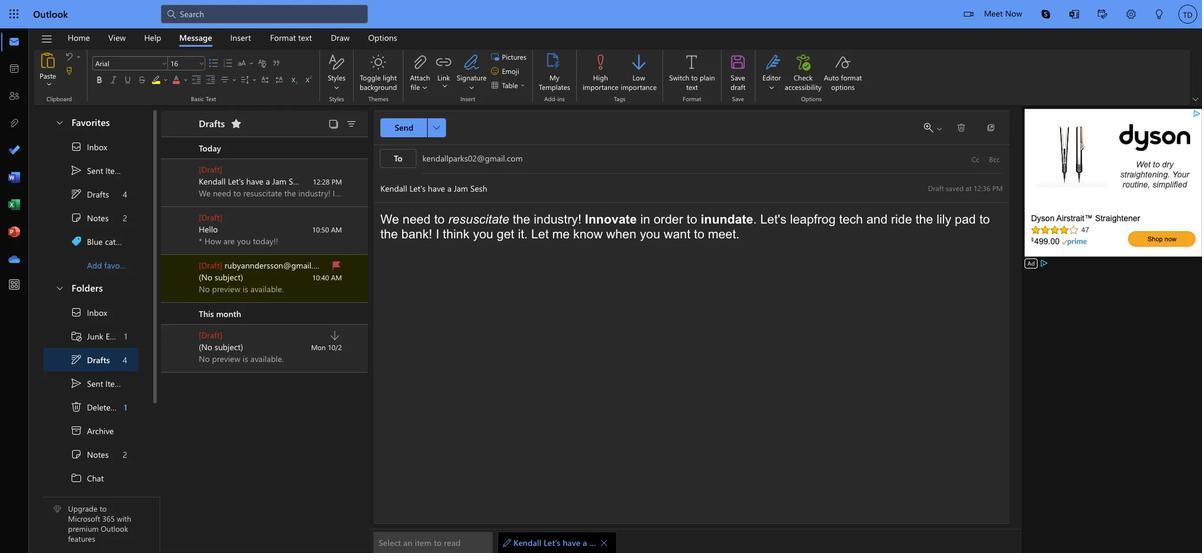 Task type: describe. For each thing, give the bounding box(es) containing it.
innovate
[[585, 212, 637, 227]]

2  tree item from the top
[[43, 443, 138, 466]]

need
[[403, 212, 431, 227]]

mon
[[311, 343, 326, 352]]

 inside favorites "tree"
[[70, 188, 82, 200]]

left-rail-appbar navigation
[[2, 28, 26, 273]]


[[260, 75, 270, 85]]

 styles  styles
[[327, 52, 346, 103]]

i
[[436, 227, 439, 241]]

accessibility
[[785, 82, 822, 91]]

numbering image
[[223, 59, 242, 68]]

 button for font text field
[[161, 56, 168, 70]]

to inside upgrade to microsoft 365 with premium outlook features
[[100, 504, 107, 514]]

1 horizontal spatial insert
[[461, 95, 475, 103]]

let
[[531, 227, 549, 241]]

have inside message list no items selected list box
[[246, 176, 264, 187]]

 button
[[325, 115, 342, 132]]

today!!
[[253, 236, 278, 247]]

features
[[68, 534, 95, 544]]

premium features image
[[53, 506, 62, 514]]

2 sent from the top
[[87, 378, 103, 389]]


[[237, 59, 247, 68]]

at
[[966, 183, 972, 193]]

2  from the top
[[70, 354, 82, 366]]

1  tree item from the top
[[43, 159, 138, 182]]

 left font color icon
[[163, 78, 168, 82]]

powerpoint image
[[8, 227, 20, 238]]

lily
[[937, 212, 952, 227]]

2  tree item from the top
[[43, 372, 138, 395]]

outlook inside upgrade to microsoft 365 with premium outlook features
[[101, 524, 128, 534]]

mail image
[[8, 36, 20, 48]]

kendall let's have a jam sesh
[[199, 176, 306, 187]]

chat
[[87, 473, 104, 484]]


[[257, 59, 267, 68]]

 inside editor 
[[769, 84, 776, 91]]

add-
[[545, 95, 558, 103]]

mon 10/2
[[311, 343, 342, 352]]

sent inside favorites "tree"
[[87, 165, 103, 176]]


[[240, 75, 250, 85]]

 tree item for 
[[43, 301, 138, 324]]

 inside  link 
[[442, 82, 449, 89]]

home
[[68, 32, 90, 43]]

insert inside button
[[230, 32, 251, 43]]

 left bullets 'icon'
[[198, 60, 205, 67]]

high
[[593, 73, 608, 82]]

2  from the top
[[70, 449, 82, 460]]

excel image
[[8, 199, 20, 211]]


[[1042, 9, 1051, 19]]

format inside "button"
[[270, 32, 296, 43]]


[[70, 425, 82, 437]]

favorite
[[104, 260, 132, 271]]


[[1070, 9, 1079, 19]]

 tree item
[[43, 395, 138, 419]]

this month
[[199, 308, 241, 319]]

favorites tree
[[43, 107, 138, 277]]

add-ins
[[545, 95, 565, 103]]

select a message checkbox for kendall let's have a jam sesh
[[175, 167, 199, 186]]

1 inside  tree item
[[124, 402, 127, 413]]

to inside  switch to plain text format
[[692, 73, 698, 82]]

10:50
[[312, 225, 329, 234]]

0 vertical spatial styles
[[328, 73, 346, 82]]

1 horizontal spatial the
[[513, 212, 530, 227]]

ride
[[891, 212, 912, 227]]

font color image
[[172, 75, 191, 85]]

 button
[[1117, 0, 1146, 30]]

increase indent image
[[206, 75, 225, 85]]

10:50 am
[[312, 225, 342, 234]]

people image
[[8, 91, 20, 102]]

know
[[573, 227, 603, 241]]

when
[[606, 227, 637, 241]]

format text button
[[261, 28, 321, 47]]

1 horizontal spatial let's
[[544, 537, 561, 549]]

pm inside message list no items selected list box
[[332, 177, 342, 186]]

add favorite
[[87, 260, 132, 271]]

clipboard
[[47, 95, 72, 103]]

Font text field
[[93, 59, 160, 68]]

 inside favorites "tree"
[[70, 212, 82, 224]]

signature
[[457, 73, 487, 82]]

 for  chat
[[70, 472, 82, 484]]

preview for 
[[212, 353, 240, 365]]

leapfrog
[[790, 212, 836, 227]]

want
[[664, 227, 691, 241]]

format
[[841, 73, 862, 82]]


[[137, 75, 147, 85]]

 for  deleted items
[[70, 401, 82, 413]]

 for 
[[70, 496, 82, 508]]


[[683, 52, 702, 71]]


[[630, 52, 649, 71]]

let's for kendall
[[228, 176, 244, 187]]

2  drafts from the top
[[70, 354, 110, 366]]

1  button from the left
[[169, 73, 191, 87]]

templates
[[539, 82, 570, 91]]

 button
[[1032, 0, 1061, 28]]


[[41, 33, 53, 45]]

this month heading
[[161, 303, 368, 325]]

(no for 
[[199, 272, 212, 283]]

outlook inside banner
[[33, 8, 68, 20]]

no for 
[[199, 283, 210, 295]]

 button
[[427, 118, 446, 137]]

meet.
[[708, 227, 740, 241]]

month
[[216, 308, 241, 319]]

 for  dropdown button
[[1193, 96, 1199, 102]]

sesh inside message list no items selected list box
[[289, 176, 306, 187]]


[[328, 119, 339, 130]]

1 vertical spatial options
[[802, 95, 822, 103]]

options inside button
[[368, 32, 397, 43]]

 button right  on the left of the page
[[75, 50, 82, 64]]

a inside reading pane 'main content'
[[583, 537, 587, 549]]

format text
[[270, 32, 312, 43]]

let's for .
[[761, 212, 787, 227]]

Message body, press Alt+F10 to exit text field
[[381, 212, 1003, 377]]

basic
[[191, 95, 204, 103]]

 for 
[[70, 141, 82, 153]]

today heading
[[161, 137, 368, 159]]

drafts 
[[199, 117, 242, 130]]

order
[[654, 212, 683, 227]]

1 vertical spatial save
[[732, 95, 744, 103]]

me
[[552, 227, 570, 241]]

2  from the top
[[70, 378, 82, 389]]

am for * how are you today!!
[[331, 225, 342, 234]]

 inside  paste 
[[46, 80, 53, 88]]

 button
[[432, 51, 456, 73]]

home button
[[59, 28, 99, 47]]

 button
[[62, 50, 75, 64]]

superscript image
[[303, 75, 322, 85]]

bcc
[[990, 154, 1000, 164]]

notes for second  tree item from the bottom of the page
[[87, 212, 109, 223]]


[[65, 66, 74, 76]]

1 vertical spatial styles
[[329, 95, 344, 103]]

2 [draft] from the top
[[199, 212, 222, 223]]

pictures
[[502, 52, 527, 62]]

view
[[108, 32, 126, 43]]

message list no items selected list box
[[161, 137, 368, 553]]

no preview is available. for 
[[199, 283, 284, 295]]

Font size text field
[[168, 59, 198, 68]]

 deleted items
[[70, 401, 138, 413]]

 low importance
[[621, 52, 657, 91]]


[[70, 236, 82, 247]]


[[230, 118, 242, 130]]

available. for 
[[251, 283, 284, 295]]

 button for folders
[[49, 277, 69, 299]]

 button for favorites
[[49, 111, 69, 133]]

today
[[199, 142, 221, 154]]

 left decrease indent icon
[[183, 78, 188, 82]]

is for 
[[243, 353, 248, 365]]

 button
[[92, 73, 107, 87]]

inbox for 
[[87, 141, 107, 152]]

 search field
[[161, 0, 368, 27]]

pm inside reading pane 'main content'
[[993, 183, 1003, 193]]

 inside the  pictures  emoji  table 
[[490, 66, 500, 76]]

calendar image
[[8, 63, 20, 75]]

10/2
[[328, 343, 342, 352]]

 button
[[255, 56, 269, 70]]

importance for 
[[583, 82, 619, 91]]

 up the 'text highlight color' image
[[161, 60, 168, 67]]

 sent items for first  tree item
[[70, 165, 125, 176]]

 drafts inside favorites "tree"
[[70, 188, 109, 200]]

2 inside favorites "tree"
[[123, 212, 127, 223]]

 chat
[[70, 472, 104, 484]]

 link 
[[434, 52, 453, 89]]

 inside  attach file 
[[421, 84, 428, 91]]

tab list containing home
[[59, 28, 407, 47]]

 tree item
[[43, 230, 138, 253]]

preview for 
[[212, 283, 240, 295]]

1  tree item from the top
[[43, 182, 138, 206]]

subject) for 
[[215, 341, 243, 353]]

   
[[237, 59, 281, 68]]

*
[[199, 236, 202, 247]]

 button
[[1191, 94, 1201, 105]]

items inside favorites "tree"
[[105, 165, 125, 176]]

available. for 
[[251, 353, 284, 365]]

12:28
[[313, 177, 330, 186]]


[[275, 75, 284, 85]]

think
[[443, 227, 470, 241]]

 high importance
[[583, 52, 619, 91]]


[[987, 123, 996, 133]]


[[1098, 9, 1108, 19]]

 button left font color icon
[[162, 73, 169, 87]]



Task type: locate. For each thing, give the bounding box(es) containing it.
 inside the  pictures  emoji  table 
[[521, 83, 525, 88]]

sent
[[87, 165, 103, 176], [87, 378, 103, 389]]

items up " deleted items"
[[105, 378, 125, 389]]

2 no preview is available. from the top
[[199, 353, 284, 365]]

4 [draft] from the top
[[199, 330, 222, 341]]

pm right 12:28 at the left of the page
[[332, 177, 342, 186]]

2 vertical spatial let's
[[544, 537, 561, 549]]

1 vertical spatial 
[[70, 449, 82, 460]]


[[95, 75, 104, 85]]

 right file on the left top of the page
[[421, 84, 428, 91]]

2 (no from the top
[[199, 341, 212, 353]]

am for no preview is available.
[[331, 273, 342, 282]]

 inside favorites "tree"
[[70, 165, 82, 176]]

a
[[266, 176, 270, 187], [583, 537, 587, 549]]

select a message checkbox down this
[[175, 333, 199, 352]]

to right want
[[694, 227, 705, 241]]

 button inside favorites tree item
[[49, 111, 69, 133]]

outlook up ''
[[33, 8, 68, 20]]

1 vertical spatial 
[[70, 401, 82, 413]]

1 horizontal spatial kendall
[[514, 537, 542, 549]]

microsoft
[[68, 514, 100, 524]]

0 horizontal spatial the
[[381, 227, 398, 241]]

2 vertical spatial 
[[433, 124, 440, 131]]

 notes for second  tree item from the bottom of the page
[[70, 212, 109, 224]]

 tree item
[[43, 466, 138, 490], [43, 490, 138, 514]]

1  drafts from the top
[[70, 188, 109, 200]]

2  tree item from the top
[[43, 301, 138, 324]]

0 vertical spatial 
[[70, 141, 82, 153]]

tree containing 
[[43, 301, 138, 537]]

1 vertical spatial  tree item
[[43, 301, 138, 324]]

 tree item up  tree item
[[43, 182, 138, 206]]

1  tree item from the top
[[43, 466, 138, 490]]

 button
[[950, 118, 974, 137]]

0 vertical spatial (no subject)
[[199, 272, 243, 283]]

 tree item down junk
[[43, 348, 138, 372]]

options button
[[360, 28, 406, 47]]

Select a message checkbox
[[175, 167, 199, 186], [175, 215, 199, 234], [175, 333, 199, 352]]

 right  on the left of the page
[[76, 54, 81, 59]]

favorites tree item
[[43, 111, 138, 135]]

format up 
[[270, 32, 296, 43]]

2  from the top
[[70, 307, 82, 318]]

0 vertical spatial available.
[[251, 283, 284, 295]]

 down the editor
[[769, 84, 776, 91]]

files image
[[8, 118, 20, 130]]

1 (no subject) from the top
[[199, 272, 243, 283]]

(no for 
[[199, 341, 212, 353]]

0 horizontal spatial sesh
[[289, 176, 306, 187]]


[[70, 472, 82, 484], [70, 496, 82, 508]]

 tree item up junk
[[43, 301, 138, 324]]

1 horizontal spatial sesh
[[607, 537, 624, 549]]

2 select a message checkbox from the top
[[175, 215, 199, 234]]

0 vertical spatial select a message checkbox
[[175, 167, 199, 186]]

to do image
[[8, 145, 20, 157]]

 inbox down favorites tree item at the left of page
[[70, 141, 107, 153]]

 inside  
[[76, 54, 81, 59]]

am right 10:50
[[331, 225, 342, 234]]

[draft] down today
[[199, 164, 222, 175]]

select a message checkbox up *
[[175, 215, 199, 234]]

editor
[[763, 73, 781, 82]]

application containing 
[[0, 0, 1203, 553]]

importance
[[583, 82, 619, 91], [621, 82, 657, 91]]

1 vertical spatial 2
[[123, 449, 127, 460]]

cc
[[972, 154, 980, 164]]

no down this
[[199, 353, 210, 365]]

1  tree item from the top
[[43, 135, 138, 159]]

 button
[[36, 50, 60, 71]]

 inbox
[[70, 141, 107, 153], [70, 307, 107, 318]]

1 select a message checkbox from the top
[[175, 167, 199, 186]]

Search for email, meetings, files and more. field
[[179, 7, 361, 20]]

 down favorites tree item at the left of page
[[70, 141, 82, 153]]

0 vertical spatial 2
[[123, 212, 127, 223]]

 up  at the top
[[70, 212, 82, 224]]

deleted
[[87, 402, 115, 413]]

1  tree item from the top
[[43, 206, 138, 230]]

0 vertical spatial no preview is available.
[[199, 283, 284, 295]]

1  from the top
[[70, 472, 82, 484]]

preview up month
[[212, 283, 240, 295]]

 inside  signature 
[[468, 84, 475, 91]]

meet
[[984, 8, 1003, 19]]

let's down today "heading"
[[228, 176, 244, 187]]

 for folders
[[55, 283, 65, 293]]

1 vertical spatial 
[[1193, 96, 1199, 102]]

 button up the 'text highlight color' image
[[161, 56, 168, 70]]

bullets image
[[209, 59, 228, 68]]

 inbox for 
[[70, 141, 107, 153]]

0 vertical spatial format
[[270, 32, 296, 43]]

2 horizontal spatial the
[[916, 212, 934, 227]]

am
[[331, 225, 342, 234], [331, 273, 342, 282]]

no for 
[[199, 353, 210, 365]]


[[503, 539, 511, 547]]

1 vertical spatial no
[[199, 353, 210, 365]]


[[729, 52, 748, 71]]

1 is from the top
[[243, 283, 248, 295]]

2 available. from the top
[[251, 353, 284, 365]]

1  from the top
[[70, 188, 82, 200]]

0 vertical spatial  tree item
[[43, 159, 138, 182]]

1 am from the top
[[331, 225, 342, 234]]

1 right junk
[[124, 331, 127, 342]]

1 inside  junk email 1
[[124, 331, 127, 342]]

1 preview from the top
[[212, 283, 240, 295]]

have down today "heading"
[[246, 176, 264, 187]]

2  notes from the top
[[70, 449, 109, 460]]

2  sent items from the top
[[70, 378, 125, 389]]

 inbox up  tree item on the left bottom of the page
[[70, 307, 107, 318]]

0 vertical spatial (no
[[199, 272, 212, 283]]

1 horizontal spatial format
[[683, 95, 702, 103]]

drafts down  junk email 1
[[87, 354, 110, 365]]

0 vertical spatial am
[[331, 225, 342, 234]]

 pictures  emoji  table 
[[490, 52, 527, 90]]

have inside reading pane 'main content'
[[563, 537, 581, 549]]

kendall
[[199, 176, 226, 187], [514, 537, 542, 549]]

1  inbox from the top
[[70, 141, 107, 153]]

 tree item down favorites
[[43, 135, 138, 159]]

is up this month heading
[[243, 283, 248, 295]]

1 vertical spatial a
[[583, 537, 587, 549]]

2  tree item from the top
[[43, 490, 138, 514]]

 tree item
[[43, 324, 138, 348]]

subject) down are
[[215, 272, 243, 283]]

 button down "font size" text box
[[169, 73, 191, 87]]

 tree item up microsoft at the bottom of the page
[[43, 490, 138, 514]]

items down favorites tree item at the left of page
[[105, 165, 125, 176]]

1 vertical spatial outlook
[[101, 524, 128, 534]]

kendall right ""
[[514, 537, 542, 549]]

Select a message checkbox
[[175, 263, 199, 282]]

1 subject) from the top
[[215, 272, 243, 283]]

 
[[924, 123, 943, 133]]

To text field
[[423, 152, 966, 166]]

2 horizontal spatial 
[[1193, 96, 1199, 102]]

 inside popup button
[[433, 124, 440, 131]]

12:28 pm
[[313, 177, 342, 186]]

2 subject) from the top
[[215, 341, 243, 353]]


[[38, 51, 57, 70]]

to
[[692, 73, 698, 82], [434, 212, 445, 227], [687, 212, 697, 227], [980, 212, 990, 227], [694, 227, 705, 241], [100, 504, 107, 514], [434, 537, 442, 549]]

0 horizontal spatial insert
[[230, 32, 251, 43]]

1 [draft] from the top
[[199, 164, 222, 175]]

ins
[[558, 95, 565, 103]]

 inbox inside favorites "tree"
[[70, 141, 107, 153]]

 right ""
[[249, 61, 254, 66]]

an
[[403, 537, 413, 549]]

editor 
[[763, 73, 781, 91]]

set your advertising preferences image
[[1040, 259, 1049, 268]]


[[123, 75, 133, 85]]

the left lily
[[916, 212, 934, 227]]

2 preview from the top
[[212, 353, 240, 365]]

3 select a message checkbox from the top
[[175, 333, 199, 352]]

 inside favorites "tree"
[[70, 141, 82, 153]]

2 vertical spatial drafts
[[87, 354, 110, 365]]

 right superscript image
[[333, 84, 340, 91]]

save
[[731, 73, 746, 82], [732, 95, 744, 103]]

0 horizontal spatial you
[[237, 236, 251, 247]]

0 vertical spatial 
[[70, 212, 82, 224]]

 for 
[[70, 307, 82, 318]]

0 vertical spatial 4
[[123, 188, 127, 200]]


[[65, 52, 74, 62]]

2  button from the left
[[198, 56, 205, 70]]

4 for second  tree item from the top
[[123, 354, 127, 365]]

 inside tree item
[[70, 401, 82, 413]]

 right 
[[936, 125, 943, 133]]

sesh
[[289, 176, 306, 187], [607, 537, 624, 549]]

 drafts up  tree item
[[70, 188, 109, 200]]

1 horizontal spatial importance
[[621, 82, 657, 91]]

save down ""
[[731, 73, 746, 82]]

to right the pad
[[980, 212, 990, 227]]

a inside message list no items selected list box
[[266, 176, 270, 187]]

1 vertical spatial  inbox
[[70, 307, 107, 318]]

the down we
[[381, 227, 398, 241]]

 up  at the top
[[70, 188, 82, 200]]

 tree item for 
[[43, 135, 138, 159]]

1 importance from the left
[[583, 82, 619, 91]]

sent down favorites tree item at the left of page
[[87, 165, 103, 176]]

 auto format options
[[824, 52, 862, 91]]

you down resuscitate
[[473, 227, 494, 241]]

 tree item
[[43, 135, 138, 159], [43, 301, 138, 324]]

 button
[[269, 56, 283, 70]]

1 vertical spatial drafts
[[87, 188, 109, 200]]

bank!
[[402, 227, 432, 241]]

0 vertical spatial  tree item
[[43, 135, 138, 159]]

email
[[106, 331, 125, 342]]

 tree item
[[43, 419, 138, 443]]

4 inside 'tree'
[[123, 354, 127, 365]]

 up  at the left of page
[[70, 401, 82, 413]]

0 vertical spatial 
[[70, 165, 82, 176]]

options down accessibility
[[802, 95, 822, 103]]

0 horizontal spatial  button
[[161, 56, 168, 70]]

switch
[[669, 73, 690, 82]]

1 vertical spatial have
[[563, 537, 581, 549]]

no preview is available. down month
[[199, 353, 284, 365]]

drafts for second  tree item from the bottom
[[87, 188, 109, 200]]

is for 
[[243, 283, 248, 295]]

 blue category
[[70, 236, 137, 247]]

0 vertical spatial  tree item
[[43, 206, 138, 230]]


[[329, 330, 341, 341]]

1 vertical spatial  button
[[49, 277, 69, 299]]

cc button
[[966, 150, 985, 169]]

 inbox for 
[[70, 307, 107, 318]]

is down this month heading
[[243, 353, 248, 365]]

notes up chat
[[87, 449, 109, 460]]

application
[[0, 0, 1203, 553]]

3 [draft] from the top
[[199, 260, 222, 271]]

1 no preview is available. from the top
[[199, 283, 284, 295]]

1  from the top
[[70, 141, 82, 153]]

1 vertical spatial items
[[105, 378, 125, 389]]

 tree item
[[43, 206, 138, 230], [43, 443, 138, 466]]

text
[[206, 95, 216, 103]]

 sent items down favorites tree item at the left of page
[[70, 165, 125, 176]]

1 vertical spatial  notes
[[70, 449, 109, 460]]

0 vertical spatial 
[[70, 188, 82, 200]]

 inside " styles  styles"
[[333, 84, 340, 91]]

inbox inside 'tree'
[[87, 307, 107, 318]]


[[490, 52, 500, 62]]

0 vertical spatial subject)
[[215, 272, 243, 283]]

1  from the top
[[70, 212, 82, 224]]

 right 
[[232, 78, 237, 82]]

 up microsoft at the bottom of the page
[[70, 496, 82, 508]]

styles
[[328, 73, 346, 82], [329, 95, 344, 103]]

2 importance from the left
[[621, 82, 657, 91]]

0 horizontal spatial options
[[368, 32, 397, 43]]

1 2 from the top
[[123, 212, 127, 223]]

inbox for 
[[87, 307, 107, 318]]

 inside dropdown button
[[1193, 96, 1199, 102]]

2  inbox from the top
[[70, 307, 107, 318]]

1 vertical spatial  tree item
[[43, 443, 138, 466]]

to up want
[[687, 212, 697, 227]]

 sent items inside 'tree'
[[70, 378, 125, 389]]

1 vertical spatial (no subject)
[[199, 341, 243, 353]]

1 notes from the top
[[87, 212, 109, 223]]

0 vertical spatial 
[[490, 66, 500, 76]]

add
[[87, 260, 102, 271]]

 for favorites
[[55, 117, 65, 127]]

1 4 from the top
[[123, 188, 127, 200]]

 drafts down  tree item on the left bottom of the page
[[70, 354, 110, 366]]

 down the 
[[70, 354, 82, 366]]

help
[[144, 32, 161, 43]]

you down in
[[640, 227, 661, 241]]

drafts heading
[[183, 111, 246, 137]]

[draft] rubyanndersson@gmail.com 
[[199, 260, 343, 272]]

select a message checkbox for (no subject)
[[175, 333, 199, 352]]

1 inbox from the top
[[87, 141, 107, 152]]

 tree item
[[43, 182, 138, 206], [43, 348, 138, 372]]

2 am from the top
[[331, 273, 342, 282]]

notes up blue
[[87, 212, 109, 223]]

(no up this
[[199, 272, 212, 283]]

1 sent from the top
[[87, 165, 103, 176]]

let's
[[228, 176, 244, 187], [761, 212, 787, 227], [544, 537, 561, 549]]

1 horizontal spatial you
[[473, 227, 494, 241]]

0 vertical spatial  tree item
[[43, 182, 138, 206]]

available.
[[251, 283, 284, 295], [251, 353, 284, 365]]

0 horizontal spatial 
[[70, 401, 82, 413]]

2 (no subject) from the top
[[199, 341, 243, 353]]

1  sent items from the top
[[70, 165, 125, 176]]

you inside message list no items selected list box
[[237, 236, 251, 247]]

1 vertical spatial is
[[243, 353, 248, 365]]

 inside    
[[249, 61, 254, 66]]

available. down [draft] rubyanndersson@gmail.com 
[[251, 283, 284, 295]]

1 vertical spatial preview
[[212, 353, 240, 365]]

reading pane main content
[[369, 106, 1022, 553]]

no preview is available. up month
[[199, 283, 284, 295]]

 down signature
[[468, 84, 475, 91]]

1 vertical spatial sesh
[[607, 537, 624, 549]]

 notes inside favorites "tree"
[[70, 212, 109, 224]]

notes inside 'tree'
[[87, 449, 109, 460]]

read
[[444, 537, 461, 549]]


[[834, 52, 853, 71]]

2  from the top
[[70, 496, 82, 508]]

text inside  switch to plain text format
[[686, 82, 698, 91]]

1 available. from the top
[[251, 283, 284, 295]]

let's right ""
[[544, 537, 561, 549]]

drafts inside favorites "tree"
[[87, 188, 109, 200]]

decrease indent image
[[192, 75, 211, 85]]

select a message checkbox down today
[[175, 167, 199, 186]]

0 vertical spatial  button
[[49, 111, 69, 133]]

0 horizontal spatial kendall
[[199, 176, 226, 187]]

items right the deleted
[[118, 402, 138, 413]]

 right the 
[[252, 78, 257, 82]]

subject) for 
[[215, 272, 243, 283]]


[[957, 123, 966, 133], [70, 401, 82, 413]]

0 vertical spatial  notes
[[70, 212, 109, 224]]

no preview is available. for 
[[199, 353, 284, 365]]

0 horizontal spatial pm
[[332, 177, 342, 186]]

2 horizontal spatial you
[[640, 227, 661, 241]]

0 vertical spatial  drafts
[[70, 188, 109, 200]]

to up 'i'
[[434, 212, 445, 227]]

folders tree item
[[43, 277, 138, 301]]

we need to resuscitate the industry! innovate in order to inundate
[[381, 212, 754, 227]]

 button right ''
[[149, 73, 170, 87]]

1 vertical spatial notes
[[87, 449, 109, 460]]

10:40 am
[[312, 273, 342, 282]]

insert
[[230, 32, 251, 43], [461, 95, 475, 103]]

1 vertical spatial 
[[70, 496, 82, 508]]

0 horizontal spatial importance
[[583, 82, 619, 91]]

to inside "button"
[[434, 537, 442, 549]]

items inside " deleted items"
[[118, 402, 138, 413]]

0 vertical spatial sent
[[87, 165, 103, 176]]

1  button from the left
[[161, 56, 168, 70]]

 button inside folders tree item
[[49, 277, 69, 299]]

2 is from the top
[[243, 353, 248, 365]]

tab list
[[59, 28, 407, 47]]

a down today "heading"
[[266, 176, 270, 187]]

drafts for second  tree item from the top
[[87, 354, 110, 365]]

 up clipboard at the top of the page
[[46, 80, 53, 88]]

let's inside message list no items selected list box
[[228, 176, 244, 187]]

background
[[360, 82, 397, 91]]

(no
[[199, 272, 212, 283], [199, 341, 212, 353]]

0 vertical spatial drafts
[[199, 117, 225, 129]]

format inside  switch to plain text format
[[683, 95, 702, 103]]

1 vertical spatial text
[[686, 82, 698, 91]]

0 vertical spatial inbox
[[87, 141, 107, 152]]

to button
[[380, 149, 417, 168]]

 sent items inside favorites "tree"
[[70, 165, 125, 176]]

0 vertical spatial  inbox
[[70, 141, 107, 153]]

0 vertical spatial sesh
[[289, 176, 306, 187]]

jam inside reading pane 'main content'
[[589, 537, 604, 549]]

1  from the top
[[70, 165, 82, 176]]

0 horizontal spatial text
[[298, 32, 312, 43]]

 tree item up the deleted
[[43, 372, 138, 395]]

1  button from the top
[[49, 111, 69, 133]]

select a message checkbox for hello
[[175, 215, 199, 234]]

1 vertical spatial  tree item
[[43, 348, 138, 372]]

 tree item down favorites tree item at the left of page
[[43, 159, 138, 182]]

2  button from the left
[[182, 73, 189, 87]]

light
[[383, 73, 397, 82]]

1 vertical spatial  tree item
[[43, 372, 138, 395]]

1 vertical spatial let's
[[761, 212, 787, 227]]

link
[[438, 73, 450, 82]]

word image
[[8, 172, 20, 184]]

0 vertical spatial is
[[243, 283, 248, 295]]

 button for "font size" text box
[[198, 56, 205, 70]]

1 vertical spatial sent
[[87, 378, 103, 389]]

(no subject) for 
[[199, 341, 243, 353]]

0 vertical spatial jam
[[272, 176, 287, 187]]

 inside "button"
[[957, 123, 966, 133]]

tree
[[43, 301, 138, 537]]

2 no from the top
[[199, 353, 210, 365]]

[draft] down how at the left top
[[199, 260, 222, 271]]

2  button from the top
[[49, 277, 69, 299]]

text left plain
[[686, 82, 698, 91]]

0 vertical spatial text
[[298, 32, 312, 43]]

 notes inside 'tree'
[[70, 449, 109, 460]]

drafts down text
[[199, 117, 225, 129]]

notes inside favorites "tree"
[[87, 212, 109, 223]]

12:36
[[974, 183, 991, 193]]

10:40
[[312, 273, 329, 282]]

1 1 from the top
[[124, 331, 127, 342]]

insert down signature
[[461, 95, 475, 103]]

outlook banner
[[0, 0, 1203, 30]]


[[964, 9, 974, 19]]

1  notes from the top
[[70, 212, 109, 224]]

 button left folders
[[49, 277, 69, 299]]

 for 
[[957, 123, 966, 133]]


[[1127, 9, 1136, 19]]

jam
[[272, 176, 287, 187], [589, 537, 604, 549]]

0 vertical spatial 1
[[124, 331, 127, 342]]

kendall inside reading pane 'main content'
[[514, 537, 542, 549]]


[[220, 75, 230, 85]]


[[70, 188, 82, 200], [70, 354, 82, 366]]

2 1 from the top
[[124, 402, 127, 413]]

paste
[[40, 71, 56, 80]]

drafts inside 'tree'
[[87, 354, 110, 365]]

2 4 from the top
[[123, 354, 127, 365]]

 button left decrease indent icon
[[182, 73, 189, 87]]

let's inside . let's leapfrog tech and ride the lily pad to the bank! i think you get it. let me know when you want to meet.
[[761, 212, 787, 227]]

4 for second  tree item from the bottom
[[123, 188, 127, 200]]

4 inside favorites "tree"
[[123, 188, 127, 200]]

 tree item
[[43, 159, 138, 182], [43, 372, 138, 395]]

 archive
[[70, 425, 114, 437]]

 left folders
[[55, 283, 65, 293]]

1 vertical spatial 1
[[124, 402, 127, 413]]

kendall inside message list no items selected list box
[[199, 176, 226, 187]]

 down favorites tree item at the left of page
[[70, 165, 82, 176]]

more apps image
[[8, 279, 20, 291]]

let's right .
[[761, 212, 787, 227]]

[draft] inside [draft] rubyanndersson@gmail.com 
[[199, 260, 222, 271]]

0 vertical spatial options
[[368, 32, 397, 43]]

the up the it.
[[513, 212, 530, 227]]

.
[[754, 212, 757, 227]]

(no subject) for 
[[199, 272, 243, 283]]

 right table
[[521, 83, 525, 88]]

0 horizontal spatial jam
[[272, 176, 287, 187]]

 notes for 2nd  tree item from the top of the page
[[70, 449, 109, 460]]

text highlight color image
[[152, 75, 170, 85]]


[[369, 52, 388, 71]]

text left draw
[[298, 32, 312, 43]]


[[272, 59, 281, 68]]

favorites
[[72, 116, 110, 128]]

1 vertical spatial insert
[[461, 95, 475, 103]]

[draft] down this
[[199, 330, 222, 341]]

 notes up  tree item
[[70, 212, 109, 224]]

0 vertical spatial let's
[[228, 176, 244, 187]]

archive
[[87, 425, 114, 436]]

Add a subject text field
[[373, 179, 918, 198]]

onedrive image
[[8, 254, 20, 266]]

 button
[[161, 56, 168, 70], [198, 56, 205, 70]]

2 2 from the top
[[123, 449, 127, 460]]

1 vertical spatial inbox
[[87, 307, 107, 318]]

1 vertical spatial  sent items
[[70, 378, 125, 389]]

0 vertical spatial  sent items
[[70, 165, 125, 176]]

0 vertical spatial save
[[731, 73, 746, 82]]

check
[[794, 73, 813, 82]]

format down switch
[[683, 95, 702, 103]]

1 vertical spatial kendall
[[514, 537, 542, 549]]

2 inbox from the top
[[87, 307, 107, 318]]

0 vertical spatial 
[[957, 123, 966, 133]]

 for  popup button
[[433, 124, 440, 131]]

save down draft
[[732, 95, 744, 103]]

 sent items up the deleted
[[70, 378, 125, 389]]

rubyanndersson@gmail.com
[[225, 260, 329, 271]]

select
[[379, 537, 401, 549]]

themes
[[368, 95, 389, 103]]

2 notes from the top
[[87, 449, 109, 460]]

 down  at the left of page
[[70, 449, 82, 460]]

importance for 
[[621, 82, 657, 91]]

file
[[411, 82, 420, 91]]

you right are
[[237, 236, 251, 247]]

am down 
[[331, 273, 342, 282]]

a left  'button'
[[583, 537, 587, 549]]

inbox up  junk email 1
[[87, 307, 107, 318]]

1 (no from the top
[[199, 272, 212, 283]]

 button
[[121, 73, 135, 87]]

1 horizontal spatial outlook
[[101, 524, 128, 534]]

 inside favorites tree item
[[55, 117, 65, 127]]

 inside folders tree item
[[55, 283, 65, 293]]

message list section
[[161, 108, 368, 553]]

0 vertical spatial have
[[246, 176, 264, 187]]

tech
[[839, 212, 863, 227]]


[[794, 52, 813, 71]]

1 horizontal spatial 
[[957, 123, 966, 133]]

0 horizontal spatial let's
[[228, 176, 244, 187]]

notes for 2nd  tree item from the top of the page
[[87, 449, 109, 460]]

2 up category
[[123, 212, 127, 223]]

 tree item down  archive
[[43, 443, 138, 466]]

1 vertical spatial (no
[[199, 341, 212, 353]]

insert up ""
[[230, 32, 251, 43]]

text inside "button"
[[298, 32, 312, 43]]

1 vertical spatial jam
[[589, 537, 604, 549]]

jam inside message list no items selected list box
[[272, 176, 287, 187]]

 sent items for 1st  tree item from the bottom
[[70, 378, 125, 389]]


[[166, 8, 178, 20]]

sesh inside reading pane 'main content'
[[607, 537, 624, 549]]

junk
[[87, 331, 103, 342]]

(no subject) down 'this month'
[[199, 341, 243, 353]]

 inside the ' '
[[936, 125, 943, 133]]

subscript image
[[289, 75, 308, 85]]

inbox inside favorites "tree"
[[87, 141, 107, 152]]

0 vertical spatial insert
[[230, 32, 251, 43]]

td image
[[1179, 5, 1198, 24]]

add favorite tree item
[[43, 253, 138, 277]]


[[434, 52, 453, 71]]

2  tree item from the top
[[43, 348, 138, 372]]

0 vertical spatial no
[[199, 283, 210, 295]]

1 no from the top
[[199, 283, 210, 295]]

drafts inside drafts 
[[199, 117, 225, 129]]



Task type: vqa. For each thing, say whether or not it's contained in the screenshot.
 for 1st  tree item from the top of the page
yes



